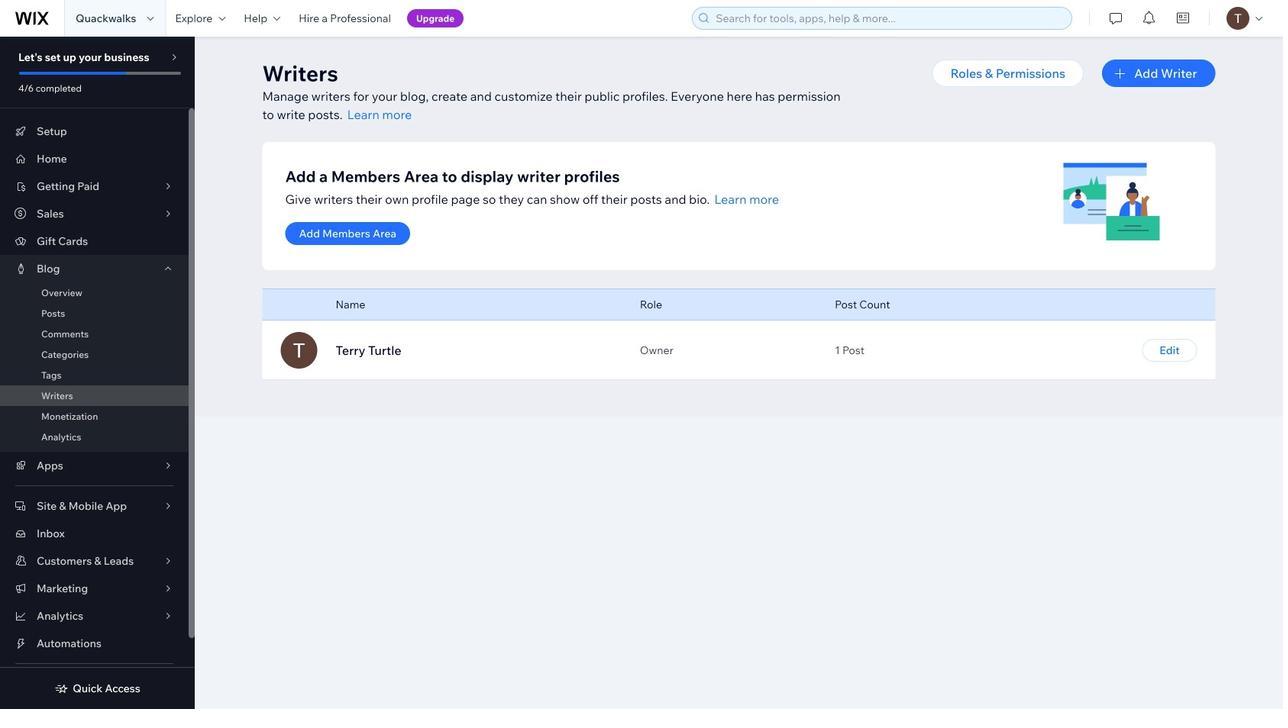 Task type: vqa. For each thing, say whether or not it's contained in the screenshot.
search for tools, apps, help & more... "field"
yes



Task type: describe. For each thing, give the bounding box(es) containing it.
Search for tools, apps, help & more... field
[[711, 8, 1067, 29]]

sidebar element
[[0, 37, 195, 710]]



